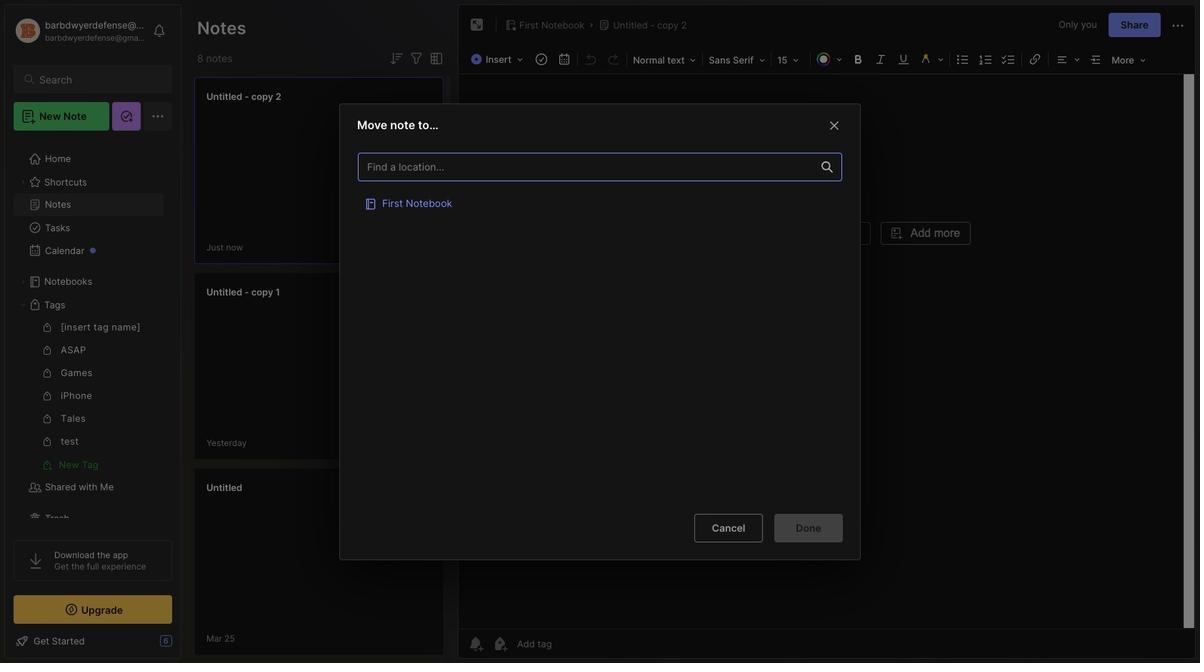 Task type: locate. For each thing, give the bounding box(es) containing it.
add a reminder image
[[467, 636, 484, 653]]

calendar event image
[[555, 49, 575, 69]]

cell
[[358, 188, 842, 217]]

None search field
[[39, 71, 159, 88]]

alignment image
[[1050, 49, 1085, 69]]

bulleted list image
[[953, 49, 973, 69]]

expand tags image
[[19, 301, 27, 309]]

checklist image
[[999, 49, 1019, 69]]

close image
[[826, 117, 843, 134]]

group
[[14, 317, 164, 477]]

tree
[[5, 139, 181, 539]]

numbered list image
[[976, 49, 996, 69]]

underline image
[[894, 49, 914, 69]]

font color image
[[812, 49, 847, 69]]

Search text field
[[39, 73, 159, 86]]



Task type: describe. For each thing, give the bounding box(es) containing it.
font size image
[[773, 50, 809, 69]]

bold image
[[848, 49, 868, 69]]

heading level image
[[629, 50, 701, 69]]

tree inside main element
[[5, 139, 181, 539]]

Find a location field
[[351, 145, 850, 502]]

Note Editor text field
[[459, 74, 1195, 629]]

italic image
[[871, 49, 891, 69]]

none search field inside main element
[[39, 71, 159, 88]]

cell inside find a location field
[[358, 188, 842, 217]]

expand note image
[[469, 16, 486, 34]]

add tag image
[[492, 636, 509, 653]]

font family image
[[705, 50, 770, 69]]

Find a location… text field
[[359, 155, 813, 178]]

main element
[[0, 0, 186, 664]]

indent image
[[1086, 49, 1106, 69]]

task image
[[532, 49, 552, 69]]

group inside main element
[[14, 317, 164, 477]]

insert link image
[[1025, 49, 1045, 69]]

expand notebooks image
[[19, 278, 27, 287]]

more image
[[1108, 50, 1150, 69]]

note window element
[[458, 4, 1196, 659]]

highlight image
[[915, 49, 948, 69]]

insert image
[[467, 50, 530, 69]]



Task type: vqa. For each thing, say whether or not it's contained in the screenshot.
the Flag Button
no



